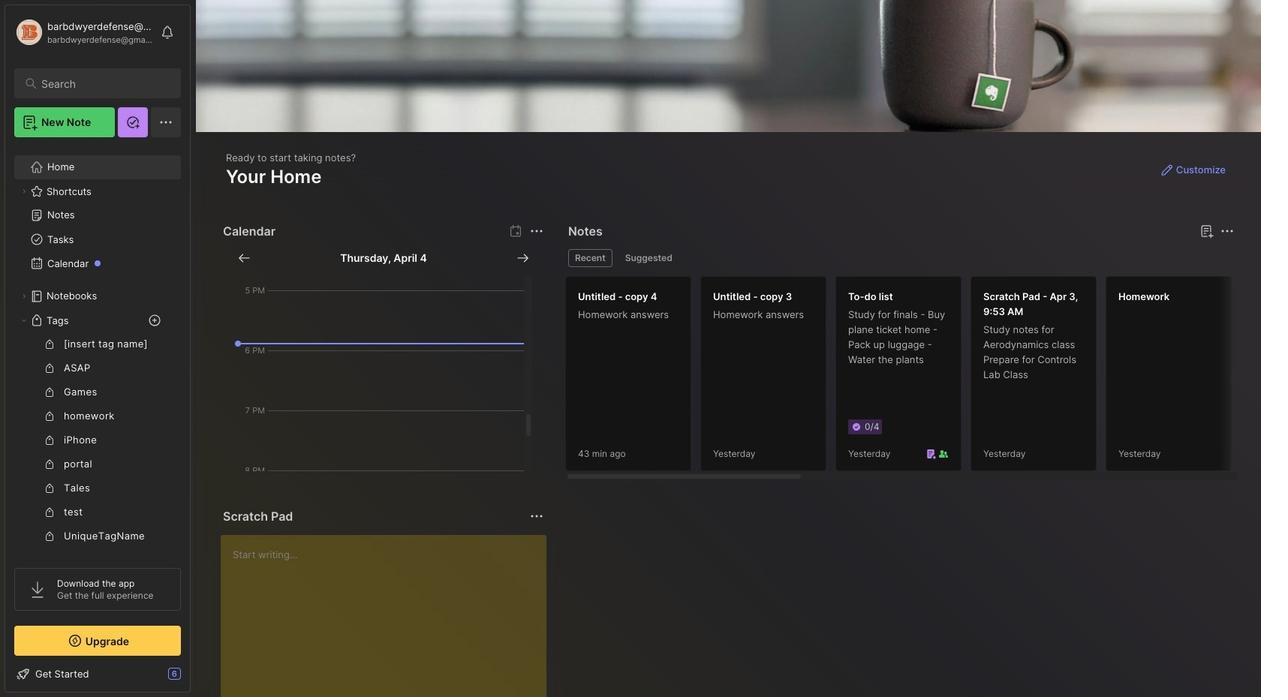 Task type: vqa. For each thing, say whether or not it's contained in the screenshot.
Task 1 0 cell
no



Task type: locate. For each thing, give the bounding box(es) containing it.
0 horizontal spatial more actions image
[[528, 222, 546, 240]]

None search field
[[41, 74, 167, 92]]

0 horizontal spatial tab
[[568, 249, 612, 267]]

expand tags image
[[20, 316, 29, 325]]

group inside main element
[[14, 333, 172, 573]]

row group
[[565, 276, 1261, 480]]

tab
[[568, 249, 612, 267], [618, 249, 679, 267]]

click to collapse image
[[190, 670, 201, 688]]

tree
[[5, 146, 190, 654]]

1 tab from the left
[[568, 249, 612, 267]]

Search text field
[[41, 77, 167, 91]]

1 horizontal spatial more actions image
[[1218, 222, 1236, 240]]

group
[[14, 333, 172, 573]]

more actions image
[[528, 507, 546, 525]]

Help and Learning task checklist field
[[5, 662, 190, 686]]

expand notebooks image
[[20, 292, 29, 301]]

1 horizontal spatial tab
[[618, 249, 679, 267]]

none search field inside main element
[[41, 74, 167, 92]]

Choose date to view field
[[340, 251, 427, 266]]

More actions field
[[526, 221, 547, 242], [1217, 221, 1238, 242], [526, 506, 547, 527]]

more actions image
[[528, 222, 546, 240], [1218, 222, 1236, 240]]

tab list
[[568, 249, 1232, 267]]

Start writing… text field
[[233, 535, 546, 697]]



Task type: describe. For each thing, give the bounding box(es) containing it.
main element
[[0, 0, 195, 697]]

1 more actions image from the left
[[528, 222, 546, 240]]

Account field
[[14, 17, 153, 47]]

2 tab from the left
[[618, 249, 679, 267]]

2 more actions image from the left
[[1218, 222, 1236, 240]]

tree inside main element
[[5, 146, 190, 654]]



